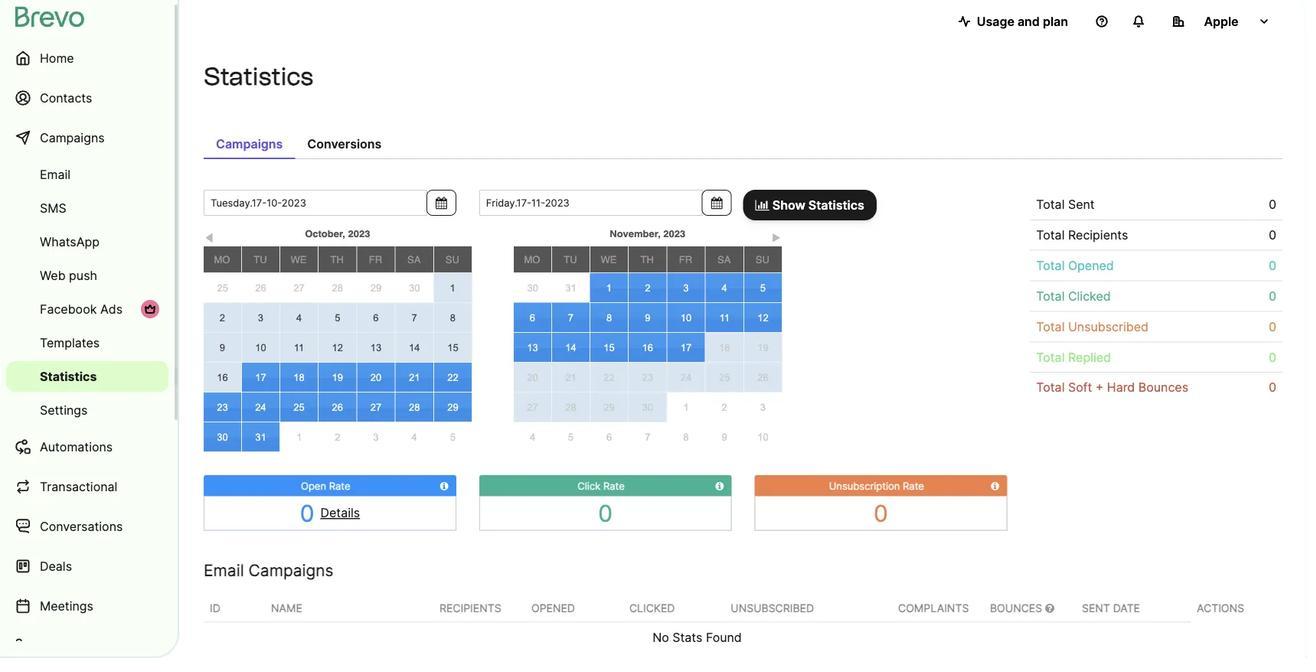 Task type: locate. For each thing, give the bounding box(es) containing it.
0 horizontal spatial 24 link
[[242, 393, 280, 422]]

1 su from the left
[[446, 254, 459, 265]]

2 tu from the left
[[564, 254, 577, 265]]

1 vertical spatial 18
[[294, 372, 305, 383]]

2 horizontal spatial 28
[[565, 402, 576, 413]]

2 we from the left
[[601, 254, 617, 265]]

conversations link
[[6, 509, 168, 545]]

1 15 from the left
[[447, 342, 458, 353]]

1 horizontal spatial clicked
[[1068, 289, 1111, 304]]

open
[[301, 480, 326, 492]]

15 for second 15 link
[[604, 342, 615, 353]]

total up "total clicked"
[[1036, 258, 1065, 273]]

0 vertical spatial 25 link
[[204, 274, 241, 303]]

fr
[[369, 254, 382, 265], [679, 254, 692, 265]]

25 for 25 link to the middle
[[719, 372, 730, 383]]

mo
[[214, 254, 230, 265], [524, 254, 540, 265]]

2023 for november,
[[664, 228, 686, 239]]

soft
[[1068, 380, 1092, 395]]

info circle image
[[440, 481, 449, 491], [716, 481, 724, 491], [991, 481, 1000, 491]]

5 total from the top
[[1036, 319, 1065, 334]]

recipients
[[1068, 228, 1128, 243], [440, 602, 501, 615]]

12 for the left 12 link
[[332, 342, 343, 353]]

1 info circle image from the left
[[440, 481, 449, 491]]

1 21 link from the left
[[396, 363, 433, 392]]

2 22 from the left
[[604, 372, 615, 383]]

2 horizontal spatial 29
[[604, 402, 615, 413]]

0 for total clicked
[[1269, 289, 1277, 304]]

we down november,
[[601, 254, 617, 265]]

2 21 link from the left
[[552, 363, 590, 392]]

total for total unsubscribed
[[1036, 319, 1065, 334]]

6 for the 6 link to the right
[[607, 432, 612, 443]]

opened
[[1068, 258, 1114, 273], [532, 602, 575, 615]]

1 vertical spatial 11
[[294, 342, 304, 353]]

9
[[645, 312, 651, 324], [220, 342, 225, 353], [722, 431, 727, 443]]

2 horizontal spatial 9
[[722, 431, 727, 443]]

1 horizontal spatial 31
[[565, 282, 576, 294]]

2 horizontal spatial 8
[[683, 431, 689, 443]]

11
[[719, 312, 730, 324], [294, 342, 304, 353]]

17 link
[[667, 333, 705, 362], [242, 363, 280, 392]]

24 for the leftmost 24 link
[[255, 402, 266, 413]]

3 total from the top
[[1036, 258, 1065, 273]]

1 vertical spatial 24 link
[[242, 393, 280, 422]]

1 vertical spatial 26
[[758, 372, 769, 383]]

calendar image for from 'text field'
[[436, 197, 447, 209]]

28 for left 28 link
[[332, 282, 343, 294]]

info circle image for click rate
[[716, 481, 724, 491]]

sa for 30
[[407, 254, 421, 265]]

1 sa from the left
[[407, 254, 421, 265]]

2 rate from the left
[[603, 480, 625, 492]]

complaints
[[898, 602, 969, 615]]

found
[[706, 630, 742, 645]]

0 horizontal spatial 13
[[370, 342, 382, 353]]

0 vertical spatial 19
[[758, 342, 769, 353]]

1 calendar image from the left
[[436, 197, 447, 209]]

6 total from the top
[[1036, 350, 1065, 365]]

fr down october, 2023 link at the top left
[[369, 254, 382, 265]]

13
[[370, 342, 382, 353], [527, 342, 538, 353]]

0 for total recipients
[[1269, 228, 1277, 243]]

1 horizontal spatial we
[[601, 254, 617, 265]]

1 vertical spatial 18 link
[[280, 363, 318, 392]]

0 horizontal spatial email
[[40, 167, 71, 182]]

0 for total replied
[[1269, 350, 1277, 365]]

2 13 from the left
[[527, 342, 538, 353]]

0 vertical spatial recipients
[[1068, 228, 1128, 243]]

email for email
[[40, 167, 71, 182]]

4 total from the top
[[1036, 289, 1065, 304]]

1 horizontal spatial 18
[[719, 342, 730, 353]]

total for total recipients
[[1036, 228, 1065, 243]]

th down october, 2023
[[331, 254, 344, 265]]

0 vertical spatial 10
[[681, 312, 692, 324]]

0 horizontal spatial 19
[[332, 372, 343, 383]]

19
[[758, 342, 769, 353], [332, 372, 343, 383]]

2 15 from the left
[[604, 342, 615, 353]]

0 horizontal spatial rate
[[329, 480, 350, 492]]

31 for 31 link to the bottom
[[255, 432, 266, 443]]

2 mo from the left
[[524, 254, 540, 265]]

1 horizontal spatial 10
[[681, 312, 692, 324]]

28 for rightmost 28 link
[[565, 402, 576, 413]]

1 horizontal spatial 9 link
[[629, 303, 667, 332]]

31
[[565, 282, 576, 294], [255, 432, 266, 443]]

1 horizontal spatial 13 link
[[514, 333, 551, 362]]

2 22 link from the left
[[590, 363, 628, 392]]

+
[[1096, 380, 1104, 395]]

▶ link
[[771, 229, 782, 244]]

0 horizontal spatial 7 link
[[396, 303, 433, 332]]

1 horizontal spatial statistics
[[204, 62, 313, 91]]

1 horizontal spatial 11 link
[[706, 303, 743, 332]]

0 horizontal spatial sa
[[407, 254, 421, 265]]

1 mo from the left
[[214, 254, 230, 265]]

25 for the leftmost 25 link
[[217, 282, 228, 294]]

0 horizontal spatial opened
[[532, 602, 575, 615]]

1 horizontal spatial mo
[[524, 254, 540, 265]]

rate
[[329, 480, 350, 492], [603, 480, 625, 492], [903, 480, 924, 492]]

total for total opened
[[1036, 258, 1065, 273]]

2 su from the left
[[756, 254, 770, 265]]

fr for october, 2023
[[369, 254, 382, 265]]

2
[[645, 282, 651, 294], [220, 312, 225, 323], [722, 402, 727, 413], [335, 432, 340, 443]]

1 22 link from the left
[[434, 363, 472, 392]]

calendar image
[[436, 197, 447, 209], [711, 197, 723, 209]]

20 link
[[357, 363, 395, 392], [514, 363, 551, 392]]

total left soft
[[1036, 380, 1065, 395]]

campaigns link
[[6, 119, 168, 156], [204, 129, 295, 159]]

rate right open
[[329, 480, 350, 492]]

info circle image for open rate
[[440, 481, 449, 491]]

0 horizontal spatial we
[[291, 254, 307, 265]]

meetings link
[[6, 588, 168, 625]]

1 tu from the left
[[254, 254, 267, 265]]

2023 for october,
[[348, 228, 370, 239]]

total down "total clicked"
[[1036, 319, 1065, 334]]

1 th from the left
[[331, 254, 344, 265]]

sa
[[407, 254, 421, 265], [718, 254, 731, 265]]

2 total from the top
[[1036, 228, 1065, 243]]

campaigns
[[40, 130, 105, 145], [216, 136, 283, 151], [249, 561, 334, 580]]

1 rate from the left
[[329, 480, 350, 492]]

1 horizontal spatial 20
[[527, 372, 538, 383]]

unsubscribed
[[1068, 319, 1149, 334], [731, 602, 814, 615]]

15 for second 15 link from the right
[[447, 342, 458, 353]]

clicked up total unsubscribed
[[1068, 289, 1111, 304]]

1 14 from the left
[[409, 342, 420, 353]]

8 for 8 link to the middle
[[607, 312, 612, 324]]

date
[[1113, 602, 1140, 615]]

total left sent
[[1036, 197, 1065, 212]]

1 horizontal spatial su
[[756, 254, 770, 265]]

7 total from the top
[[1036, 380, 1065, 395]]

2 horizontal spatial 26 link
[[744, 363, 782, 392]]

2 21 from the left
[[565, 372, 576, 383]]

th for 28
[[331, 254, 344, 265]]

1 2023 from the left
[[348, 228, 370, 239]]

30
[[409, 282, 420, 294], [527, 282, 538, 294], [642, 402, 653, 413], [217, 432, 228, 443]]

1 20 link from the left
[[357, 363, 395, 392]]

2 sa from the left
[[718, 254, 731, 265]]

14 for 2nd 14 link from right
[[409, 342, 420, 353]]

3 info circle image from the left
[[991, 481, 1000, 491]]

0 horizontal spatial 17 link
[[242, 363, 280, 392]]

2023 right november,
[[664, 228, 686, 239]]

2 fr from the left
[[679, 254, 692, 265]]

email
[[40, 167, 71, 182], [204, 561, 244, 580]]

26
[[255, 282, 266, 294], [758, 372, 769, 383], [332, 402, 343, 413]]

24 for 24 link to the top
[[681, 372, 692, 383]]

0 vertical spatial 12
[[758, 312, 769, 324]]

0 vertical spatial 24
[[681, 372, 692, 383]]

1 horizontal spatial 2023
[[664, 228, 686, 239]]

5 link
[[744, 273, 782, 303], [319, 303, 356, 332], [552, 423, 590, 452], [434, 423, 472, 452]]

no stats found
[[653, 630, 742, 645]]

total down total sent
[[1036, 228, 1065, 243]]

total down total opened
[[1036, 289, 1065, 304]]

october, 2023 link
[[241, 224, 434, 243]]

5
[[760, 282, 766, 294], [335, 312, 340, 323], [568, 432, 574, 443], [450, 432, 456, 443]]

0 vertical spatial 9
[[645, 312, 651, 324]]

0 vertical spatial opened
[[1068, 258, 1114, 273]]

1 total from the top
[[1036, 197, 1065, 212]]

fr down november, 2023 ▶
[[679, 254, 692, 265]]

facebook
[[40, 302, 97, 317]]

0 for total opened
[[1269, 258, 1277, 273]]

1 horizontal spatial bounces
[[1139, 380, 1189, 395]]

1 horizontal spatial 21 link
[[552, 363, 590, 392]]

clicked
[[1068, 289, 1111, 304], [629, 602, 675, 615]]

0 vertical spatial unsubscribed
[[1068, 319, 1149, 334]]

25 link
[[204, 274, 241, 303], [706, 363, 743, 392], [280, 393, 318, 422]]

apple
[[1204, 14, 1239, 29]]

4
[[722, 282, 727, 294], [296, 312, 302, 323], [530, 432, 536, 443], [412, 432, 417, 443]]

we for november, 2023
[[601, 254, 617, 265]]

0 horizontal spatial 15 link
[[434, 333, 472, 362]]

total soft + hard bounces
[[1036, 380, 1189, 395]]

1 horizontal spatial 28 link
[[396, 393, 433, 422]]

31 link
[[552, 274, 590, 303], [242, 423, 280, 452]]

push
[[69, 268, 97, 283]]

2 14 from the left
[[565, 342, 576, 353]]

0 horizontal spatial 22 link
[[434, 363, 472, 392]]

bar chart image
[[756, 199, 770, 211]]

1 fr from the left
[[369, 254, 382, 265]]

0 horizontal spatial 10 link
[[242, 333, 280, 362]]

1 22 from the left
[[447, 372, 458, 383]]

0 vertical spatial clicked
[[1068, 289, 1111, 304]]

26 link
[[241, 274, 280, 303], [744, 363, 782, 392], [319, 393, 356, 422]]

0 horizontal spatial 31
[[255, 432, 266, 443]]

14 for second 14 link from left
[[565, 342, 576, 353]]

email campaigns
[[204, 561, 334, 580]]

statistics
[[204, 62, 313, 91], [809, 198, 865, 213], [40, 369, 97, 384]]

rate for click rate
[[603, 480, 625, 492]]

0 for total unsubscribed
[[1269, 319, 1277, 334]]

0
[[1269, 197, 1277, 212], [1269, 228, 1277, 243], [1269, 258, 1277, 273], [1269, 289, 1277, 304], [1269, 319, 1277, 334], [1269, 350, 1277, 365], [1269, 380, 1277, 395], [300, 500, 314, 527], [598, 500, 613, 527], [874, 500, 888, 527]]

1 vertical spatial 25 link
[[706, 363, 743, 392]]

1 horizontal spatial recipients
[[1068, 228, 1128, 243]]

0 horizontal spatial 8 link
[[434, 303, 472, 332]]

2 th from the left
[[641, 254, 654, 265]]

3 link
[[667, 273, 705, 303], [242, 303, 280, 332], [744, 393, 782, 422], [357, 423, 395, 452]]

1 link
[[434, 273, 472, 303], [590, 273, 628, 303], [667, 393, 705, 422], [280, 423, 318, 452]]

7
[[412, 312, 417, 323], [568, 312, 574, 323], [645, 432, 651, 443]]

1 21 from the left
[[409, 372, 420, 383]]

2 horizontal spatial 25 link
[[706, 363, 743, 392]]

0 for total sent
[[1269, 197, 1277, 212]]

2 20 link from the left
[[514, 363, 551, 392]]

8 for the leftmost 8 link
[[450, 312, 456, 324]]

1 13 from the left
[[370, 342, 382, 353]]

deals
[[40, 559, 72, 574]]

email up sms
[[40, 167, 71, 182]]

0 horizontal spatial 19 link
[[319, 363, 356, 392]]

13 link
[[357, 333, 395, 362], [514, 333, 551, 362]]

0 horizontal spatial 10
[[255, 342, 266, 353]]

0 horizontal spatial 16
[[217, 372, 228, 383]]

0 horizontal spatial 25
[[217, 282, 228, 294]]

email up id
[[204, 561, 244, 580]]

21 link
[[396, 363, 433, 392], [552, 363, 590, 392]]

0 horizontal spatial recipients
[[440, 602, 501, 615]]

total for total clicked
[[1036, 289, 1065, 304]]

17
[[681, 342, 692, 353], [255, 372, 266, 383]]

0 horizontal spatial 8
[[450, 312, 456, 324]]

meetings
[[40, 599, 93, 614]]

19 link
[[744, 333, 782, 362], [319, 363, 356, 392]]

2 calendar image from the left
[[711, 197, 723, 209]]

total for total sent
[[1036, 197, 1065, 212]]

1
[[450, 282, 456, 294], [606, 282, 612, 294], [684, 402, 689, 413], [297, 432, 302, 443]]

1 horizontal spatial 7 link
[[552, 303, 590, 332]]

tu for 26
[[254, 254, 267, 265]]

1 we from the left
[[291, 254, 307, 265]]

rate right unsubscription on the bottom right
[[903, 480, 924, 492]]

22 link
[[434, 363, 472, 392], [590, 363, 628, 392]]

1 vertical spatial statistics
[[809, 198, 865, 213]]

1 horizontal spatial 9
[[645, 312, 651, 324]]

31 for 31 link to the right
[[565, 282, 576, 294]]

3 rate from the left
[[903, 480, 924, 492]]

0 for total soft + hard bounces
[[1269, 380, 1277, 395]]

1 vertical spatial 31
[[255, 432, 266, 443]]

0 vertical spatial 11 link
[[706, 303, 743, 332]]

clicked up no
[[629, 602, 675, 615]]

1 14 link from the left
[[396, 333, 433, 362]]

2 info circle image from the left
[[716, 481, 724, 491]]

4 link
[[706, 273, 743, 303], [280, 303, 318, 332], [514, 423, 552, 452], [395, 423, 434, 452]]

1 vertical spatial bounces
[[990, 602, 1046, 615]]

15 link
[[434, 333, 472, 362], [590, 333, 628, 362]]

2023 right october, on the left
[[348, 228, 370, 239]]

th down november, 2023 "link" in the top of the page
[[641, 254, 654, 265]]

12 for the right 12 link
[[758, 312, 769, 324]]

2 vertical spatial 25
[[294, 402, 305, 413]]

1 vertical spatial 16
[[217, 372, 228, 383]]

2 horizontal spatial 7 link
[[629, 423, 667, 452]]

0 vertical spatial 31 link
[[552, 274, 590, 303]]

16
[[642, 342, 653, 353], [217, 372, 228, 383]]

0 horizontal spatial 21
[[409, 372, 420, 383]]

1 horizontal spatial info circle image
[[716, 481, 724, 491]]

0 horizontal spatial 18
[[294, 372, 305, 383]]

10 link
[[667, 303, 705, 332], [242, 333, 280, 362], [744, 423, 782, 452]]

left___rvooi image
[[144, 303, 156, 316]]

unsubscribed up found
[[731, 602, 814, 615]]

1 horizontal spatial 14
[[565, 342, 576, 353]]

tu for 31
[[564, 254, 577, 265]]

october, 2023
[[305, 228, 370, 239]]

rate right click
[[603, 480, 625, 492]]

2 2023 from the left
[[664, 228, 686, 239]]

1 vertical spatial 19
[[332, 372, 343, 383]]

su
[[446, 254, 459, 265], [756, 254, 770, 265]]

unsubscription rate
[[829, 480, 924, 492]]

29 link
[[357, 274, 395, 303], [434, 393, 472, 422], [590, 393, 628, 422]]

2 horizontal spatial rate
[[903, 480, 924, 492]]

total opened
[[1036, 258, 1114, 273]]

24 link
[[667, 363, 705, 392], [242, 393, 280, 422]]

november, 2023 link
[[552, 224, 744, 243]]

1 vertical spatial 12 link
[[319, 333, 356, 362]]

9 link
[[629, 303, 667, 332], [204, 333, 241, 362], [705, 423, 744, 452]]

2 horizontal spatial 25
[[719, 372, 730, 383]]

0 horizontal spatial su
[[446, 254, 459, 265]]

18
[[719, 342, 730, 353], [294, 372, 305, 383]]

0 vertical spatial 12 link
[[744, 303, 782, 332]]

0 horizontal spatial tu
[[254, 254, 267, 265]]

info circle image for unsubscription rate
[[991, 481, 1000, 491]]

usage and plan
[[977, 14, 1068, 29]]

0 horizontal spatial 12
[[332, 342, 343, 353]]

19 for top 19 link
[[758, 342, 769, 353]]

we down october, on the left
[[291, 254, 307, 265]]

1 horizontal spatial 22 link
[[590, 363, 628, 392]]

0 horizontal spatial 27
[[294, 282, 305, 294]]

mo for 25
[[214, 254, 230, 265]]

0 horizontal spatial 22
[[447, 372, 458, 383]]

0 horizontal spatial 14 link
[[396, 333, 433, 362]]

unsubscribed up replied
[[1068, 319, 1149, 334]]

statistics link
[[6, 361, 168, 392]]

total left replied
[[1036, 350, 1065, 365]]

0 vertical spatial 25
[[217, 282, 228, 294]]

2023 inside november, 2023 ▶
[[664, 228, 686, 239]]

0 vertical spatial 9 link
[[629, 303, 667, 332]]



Task type: vqa. For each thing, say whether or not it's contained in the screenshot.


Task type: describe. For each thing, give the bounding box(es) containing it.
contacts link
[[6, 80, 168, 116]]

replied
[[1068, 350, 1111, 365]]

statistics inside 'statistics' link
[[40, 369, 97, 384]]

2 13 link from the left
[[514, 333, 551, 362]]

1 horizontal spatial 25 link
[[280, 393, 318, 422]]

transactional link
[[6, 469, 168, 505]]

id
[[210, 602, 220, 615]]

25 for the middle 25 link
[[294, 402, 305, 413]]

hard
[[1107, 380, 1135, 395]]

0 vertical spatial 17 link
[[667, 333, 705, 362]]

16 for the left 16 link
[[217, 372, 228, 383]]

2 horizontal spatial 28 link
[[552, 393, 590, 422]]

deals link
[[6, 548, 168, 585]]

show
[[773, 198, 806, 213]]

21 for 1st 21 link from the right
[[565, 372, 576, 383]]

usage
[[977, 14, 1015, 29]]

0 vertical spatial 17
[[681, 342, 692, 353]]

2 horizontal spatial 27
[[527, 402, 538, 413]]

total replied
[[1036, 350, 1111, 365]]

2 horizontal spatial 29 link
[[590, 393, 628, 422]]

apple button
[[1160, 6, 1283, 37]]

usage and plan button
[[946, 6, 1081, 37]]

su for 5
[[756, 254, 770, 265]]

0 vertical spatial 19 link
[[744, 333, 782, 362]]

1 vertical spatial 10
[[255, 342, 266, 353]]

november,
[[610, 228, 661, 239]]

fr for november, 2023
[[679, 254, 692, 265]]

0 horizontal spatial 7
[[412, 312, 417, 323]]

total for total replied
[[1036, 350, 1065, 365]]

transactional
[[40, 479, 117, 494]]

1 horizontal spatial 27 link
[[357, 393, 395, 422]]

total recipients
[[1036, 228, 1128, 243]]

home link
[[6, 40, 168, 77]]

1 20 from the left
[[370, 372, 382, 383]]

6 for the middle the 6 link
[[530, 312, 535, 323]]

show statistics
[[770, 198, 865, 213]]

0 horizontal spatial 28 link
[[318, 274, 357, 303]]

actions
[[1197, 602, 1245, 615]]

1 15 link from the left
[[434, 333, 472, 362]]

email link
[[6, 159, 168, 190]]

0 horizontal spatial 16 link
[[204, 363, 241, 392]]

0 horizontal spatial 23 link
[[204, 393, 241, 422]]

29 for the leftmost 29 link
[[370, 282, 382, 294]]

2 horizontal spatial 26
[[758, 372, 769, 383]]

1 horizontal spatial unsubscribed
[[1068, 319, 1149, 334]]

web push
[[40, 268, 97, 283]]

and
[[1018, 14, 1040, 29]]

sms link
[[6, 193, 168, 224]]

su for 1
[[446, 254, 459, 265]]

▶
[[772, 232, 781, 244]]

0 vertical spatial 16 link
[[629, 333, 667, 362]]

october,
[[305, 228, 345, 239]]

sent date
[[1082, 602, 1140, 615]]

2 horizontal spatial 10 link
[[744, 423, 782, 452]]

details
[[320, 506, 360, 521]]

sa for 4
[[718, 254, 731, 265]]

settings
[[40, 403, 88, 418]]

1 vertical spatial 31 link
[[242, 423, 280, 452]]

0 vertical spatial 24 link
[[667, 363, 705, 392]]

2 20 from the left
[[527, 372, 538, 383]]

1 horizontal spatial 23 link
[[629, 363, 667, 392]]

2 horizontal spatial 7
[[645, 432, 651, 443]]

1 horizontal spatial 18 link
[[706, 333, 743, 362]]

sms
[[40, 201, 66, 216]]

0 horizontal spatial 25 link
[[204, 274, 241, 303]]

rate for open rate
[[329, 480, 350, 492]]

contacts
[[40, 90, 92, 105]]

To text field
[[479, 190, 703, 216]]

whatsapp link
[[6, 227, 168, 257]]

1 13 link from the left
[[357, 333, 395, 362]]

2 horizontal spatial 6 link
[[590, 423, 629, 452]]

22 for 2nd 22 link
[[604, 372, 615, 383]]

plan
[[1043, 14, 1068, 29]]

1 horizontal spatial 12 link
[[744, 303, 782, 332]]

total unsubscribed
[[1036, 319, 1149, 334]]

0 horizontal spatial 27 link
[[280, 274, 318, 303]]

1 vertical spatial opened
[[532, 602, 575, 615]]

show statistics button
[[743, 190, 877, 221]]

0 horizontal spatial 12 link
[[319, 333, 356, 362]]

web push link
[[6, 260, 168, 291]]

click
[[578, 480, 601, 492]]

21 for first 21 link from the left
[[409, 372, 420, 383]]

conversions
[[307, 136, 382, 151]]

◀ link
[[204, 229, 215, 244]]

0 horizontal spatial 29 link
[[357, 274, 395, 303]]

total sent
[[1036, 197, 1095, 212]]

1 horizontal spatial 31 link
[[552, 274, 590, 303]]

templates link
[[6, 328, 168, 358]]

facebook ads link
[[6, 294, 168, 325]]

november, 2023 ▶
[[610, 228, 781, 244]]

8 for 8 link to the right
[[683, 431, 689, 443]]

18 for right 18 link
[[719, 342, 730, 353]]

1 vertical spatial unsubscribed
[[731, 602, 814, 615]]

0 horizontal spatial 17
[[255, 372, 266, 383]]

facebook ads
[[40, 302, 123, 317]]

6 for the left the 6 link
[[373, 312, 379, 323]]

22 for 2nd 22 link from right
[[447, 372, 458, 383]]

total for total soft + hard bounces
[[1036, 380, 1065, 395]]

sent
[[1082, 602, 1110, 615]]

settings link
[[6, 395, 168, 426]]

1 horizontal spatial 29 link
[[434, 393, 472, 422]]

rate for unsubscription rate
[[903, 480, 924, 492]]

1 vertical spatial 26 link
[[744, 363, 782, 392]]

◀
[[204, 232, 214, 244]]

11 for right 11 link
[[719, 312, 730, 324]]

1 vertical spatial 9 link
[[204, 333, 241, 362]]

0 horizontal spatial 11 link
[[280, 333, 318, 362]]

whatsapp
[[40, 234, 100, 249]]

conversations
[[40, 519, 123, 534]]

2 15 link from the left
[[590, 333, 628, 362]]

automations
[[40, 440, 113, 455]]

2 14 link from the left
[[552, 333, 590, 362]]

web
[[40, 268, 66, 283]]

we for october, 2023
[[291, 254, 307, 265]]

2 vertical spatial 9
[[722, 431, 727, 443]]

automations link
[[6, 429, 168, 466]]

2 horizontal spatial 8 link
[[667, 423, 705, 452]]

mo for 30
[[524, 254, 540, 265]]

2 vertical spatial 10
[[758, 431, 769, 443]]

0 vertical spatial 10 link
[[667, 303, 705, 332]]

1 horizontal spatial 6 link
[[514, 303, 551, 332]]

th for 2
[[641, 254, 654, 265]]

email for email campaigns
[[204, 561, 244, 580]]

calendar image for to text field
[[711, 197, 723, 209]]

2 vertical spatial 9 link
[[705, 423, 744, 452]]

statistics inside show statistics button
[[809, 198, 865, 213]]

2 vertical spatial 26
[[332, 402, 343, 413]]

18 for bottom 18 link
[[294, 372, 305, 383]]

0 horizontal spatial 6 link
[[357, 303, 395, 332]]

templates
[[40, 335, 100, 350]]

no
[[653, 630, 669, 645]]

29 for the right 29 link
[[604, 402, 615, 413]]

unsubscription
[[829, 480, 900, 492]]

ads
[[100, 302, 123, 317]]

total clicked
[[1036, 289, 1111, 304]]

conversions link
[[295, 129, 394, 159]]

0 horizontal spatial 26
[[255, 282, 266, 294]]

0 horizontal spatial campaigns link
[[6, 119, 168, 156]]

1 horizontal spatial 27
[[370, 402, 382, 413]]

11 for left 11 link
[[294, 342, 304, 353]]

2 horizontal spatial 27 link
[[514, 393, 551, 422]]

0 horizontal spatial clicked
[[629, 602, 675, 615]]

0 vertical spatial 26 link
[[241, 274, 280, 303]]

19 for the leftmost 19 link
[[332, 372, 343, 383]]

16 for topmost 16 link
[[642, 342, 653, 353]]

0 details
[[300, 500, 360, 527]]

1 horizontal spatial 7
[[568, 312, 574, 323]]

sent
[[1068, 197, 1095, 212]]

0 horizontal spatial 9
[[220, 342, 225, 353]]

From text field
[[204, 190, 427, 216]]

29 for middle 29 link
[[447, 402, 458, 413]]

0 horizontal spatial 23
[[217, 402, 228, 413]]

28 for the middle 28 link
[[409, 402, 420, 413]]

home
[[40, 51, 74, 65]]

1 horizontal spatial 23
[[642, 372, 653, 383]]

1 horizontal spatial 26 link
[[319, 393, 356, 422]]

open rate
[[301, 480, 350, 492]]

1 horizontal spatial campaigns link
[[204, 129, 295, 159]]

click rate
[[578, 480, 625, 492]]

stats
[[673, 630, 703, 645]]

name
[[271, 602, 302, 615]]

1 horizontal spatial 8 link
[[590, 303, 628, 332]]



